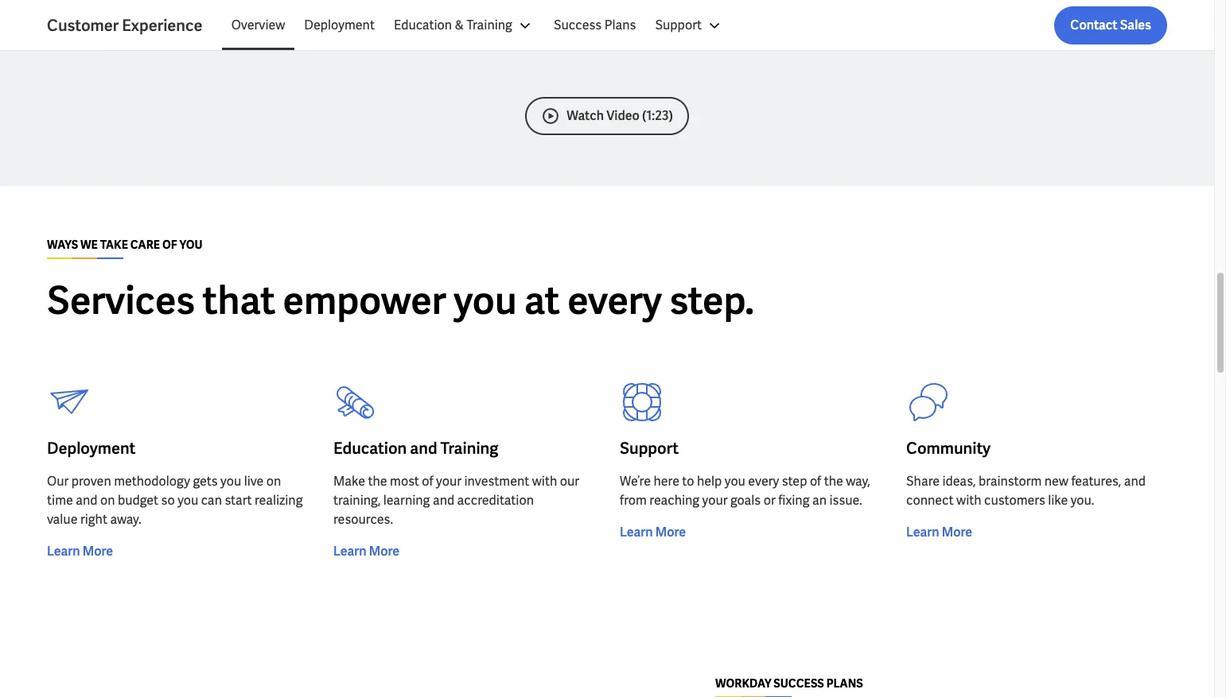 Task type: locate. For each thing, give the bounding box(es) containing it.
on up realizing
[[266, 474, 281, 490]]

0 vertical spatial education
[[394, 17, 452, 33]]

education
[[394, 17, 452, 33], [333, 439, 407, 459]]

you
[[454, 276, 517, 326], [220, 474, 241, 490], [725, 474, 746, 490], [178, 493, 198, 510]]

workday's
[[720, 27, 806, 52]]

learn more link down the right
[[47, 543, 113, 562]]

0 vertical spatial deployment
[[304, 17, 375, 33]]

success plans
[[554, 17, 636, 33]]

of for business
[[368, 27, 385, 52]]

step.
[[670, 276, 754, 326]]

proven
[[71, 474, 111, 490]]

1 vertical spatial training
[[440, 439, 498, 459]]

1 horizontal spatial of
[[422, 474, 433, 490]]

learn down the from
[[620, 525, 653, 541]]

every for step.
[[568, 276, 662, 326]]

of right most
[[422, 474, 433, 490]]

of inside we're here to help you every step of the way, from reaching your goals or fixing an issue.
[[810, 474, 821, 490]]

1 great from the left
[[550, 27, 595, 52]]

1 vertical spatial education
[[333, 439, 407, 459]]

education & training
[[394, 17, 512, 33]]

learn down value
[[47, 544, 80, 560]]

learn more link for community
[[906, 524, 973, 543]]

learn more down the from
[[620, 525, 686, 541]]

to
[[682, 474, 694, 490]]

1 vertical spatial with
[[957, 493, 982, 510]]

the
[[368, 474, 387, 490], [824, 474, 843, 490]]

learn more
[[620, 525, 686, 541], [906, 525, 973, 541], [47, 544, 113, 560], [333, 544, 400, 560]]

and inside the make the most of your investment with our training, learning and accreditation resources.
[[433, 493, 455, 510]]

1 vertical spatial support
[[620, 439, 679, 459]]

1 horizontal spatial your
[[702, 493, 728, 510]]

and right features,
[[1124, 474, 1146, 490]]

gets
[[193, 474, 218, 490]]

or
[[764, 493, 776, 510]]

and inside our proven methodology gets you live on time and on budget so you can start realizing value right away.
[[76, 493, 98, 510]]

2 horizontal spatial of
[[810, 474, 821, 490]]

more down resources.
[[369, 544, 400, 560]]

0 vertical spatial support
[[655, 17, 702, 33]]

contact sales link
[[1055, 6, 1167, 45]]

1 the from the left
[[368, 474, 387, 490]]

learn more down resources.
[[333, 544, 400, 560]]

1 vertical spatial on
[[100, 493, 115, 510]]

0 vertical spatial your
[[436, 474, 462, 490]]

of inside the make the most of your investment with our training, learning and accreditation resources.
[[422, 474, 433, 490]]

every right at
[[568, 276, 662, 326]]

learn down resources.
[[333, 544, 366, 560]]

connect
[[906, 493, 954, 510]]

training
[[467, 17, 512, 33], [440, 439, 498, 459]]

you inside we're here to help you every step of the way, from reaching your goals or fixing an issue.
[[725, 474, 746, 490]]

budget
[[118, 493, 158, 510]]

learn for education and training
[[333, 544, 366, 560]]

deployment right critical
[[304, 17, 375, 33]]

great left plans
[[550, 27, 595, 52]]

0 horizontal spatial of
[[368, 27, 385, 52]]

your right most
[[436, 474, 462, 490]]

away.
[[110, 512, 141, 529]]

experience
[[122, 15, 203, 36]]

learn down "connect"
[[906, 525, 939, 541]]

and
[[680, 27, 716, 52]]

share
[[906, 474, 940, 490]]

of up "an"
[[810, 474, 821, 490]]

every up or
[[748, 474, 779, 490]]

training inside dropdown button
[[467, 17, 512, 33]]

more down the right
[[83, 544, 113, 560]]

realizing
[[255, 493, 303, 510]]

sales
[[1120, 17, 1151, 33]]

learn more link
[[620, 524, 686, 543], [906, 524, 973, 543], [47, 543, 113, 562], [333, 543, 400, 562]]

"a critical aspect of business is having great partners. and workday's been a great partner."
[[219, 27, 995, 52]]

features,
[[1071, 474, 1121, 490]]

0 horizontal spatial the
[[368, 474, 387, 490]]

0 vertical spatial training
[[467, 17, 512, 33]]

support
[[655, 17, 702, 33], [620, 439, 679, 459]]

1 vertical spatial your
[[702, 493, 728, 510]]

deployment inside list
[[304, 17, 375, 33]]

with inside share ideas, brainstorm new features, and connect with customers like you.
[[957, 493, 982, 510]]

education & training button
[[384, 6, 544, 45]]

our
[[560, 474, 579, 490]]

on up the right
[[100, 493, 115, 510]]

and right the learning
[[433, 493, 455, 510]]

of right aspect
[[368, 27, 385, 52]]

you
[[179, 238, 202, 253]]

learn more link down resources.
[[333, 543, 400, 562]]

1 horizontal spatial the
[[824, 474, 843, 490]]

training right &
[[467, 17, 512, 33]]

with inside the make the most of your investment with our training, learning and accreditation resources.
[[532, 474, 557, 490]]

1 vertical spatial every
[[748, 474, 779, 490]]

0 vertical spatial with
[[532, 474, 557, 490]]

having
[[488, 27, 546, 52]]

of for your
[[422, 474, 433, 490]]

1 horizontal spatial with
[[957, 493, 982, 510]]

menu
[[222, 6, 734, 45]]

more down reaching
[[655, 525, 686, 541]]

customer experience
[[47, 15, 203, 36]]

share ideas, brainstorm new features, and connect with customers like you.
[[906, 474, 1146, 510]]

help
[[697, 474, 722, 490]]

0 vertical spatial every
[[568, 276, 662, 326]]

goals
[[730, 493, 761, 510]]

education inside dropdown button
[[394, 17, 452, 33]]

your
[[436, 474, 462, 490], [702, 493, 728, 510]]

deployment up proven
[[47, 439, 136, 459]]

been
[[810, 27, 854, 52]]

you up start at the left of page
[[220, 474, 241, 490]]

learn more link down the from
[[620, 524, 686, 543]]

deployment
[[304, 17, 375, 33], [47, 439, 136, 459]]

every
[[568, 276, 662, 326], [748, 474, 779, 490]]

the inside the make the most of your investment with our training, learning and accreditation resources.
[[368, 474, 387, 490]]

learn more down the right
[[47, 544, 113, 560]]

0 horizontal spatial great
[[550, 27, 595, 52]]

and
[[410, 439, 437, 459], [1124, 474, 1146, 490], [76, 493, 98, 510], [433, 493, 455, 510]]

list
[[222, 6, 1167, 45]]

more
[[655, 525, 686, 541], [942, 525, 973, 541], [83, 544, 113, 560], [369, 544, 400, 560]]

every inside we're here to help you every step of the way, from reaching your goals or fixing an issue.
[[748, 474, 779, 490]]

with left our
[[532, 474, 557, 490]]

take
[[100, 238, 128, 253]]

issue.
[[830, 493, 862, 510]]

is
[[470, 27, 484, 52]]

0 horizontal spatial every
[[568, 276, 662, 326]]

training,
[[333, 493, 381, 510]]

&
[[455, 17, 464, 33]]

success plans link
[[544, 6, 646, 45]]

learn more down "connect"
[[906, 525, 973, 541]]

more down "connect"
[[942, 525, 973, 541]]

of
[[368, 27, 385, 52], [422, 474, 433, 490], [810, 474, 821, 490]]

great
[[550, 27, 595, 52], [872, 27, 917, 52]]

learning
[[383, 493, 430, 510]]

0 horizontal spatial your
[[436, 474, 462, 490]]

brainstorm
[[979, 474, 1042, 490]]

on
[[266, 474, 281, 490], [100, 493, 115, 510]]

the left most
[[368, 474, 387, 490]]

1 horizontal spatial on
[[266, 474, 281, 490]]

you up goals
[[725, 474, 746, 490]]

learn more link down "connect"
[[906, 524, 973, 543]]

education left &
[[394, 17, 452, 33]]

learn more for deployment
[[47, 544, 113, 560]]

your down help
[[702, 493, 728, 510]]

support up we're
[[620, 439, 679, 459]]

with down ideas,
[[957, 493, 982, 510]]

with
[[532, 474, 557, 490], [957, 493, 982, 510]]

1 horizontal spatial deployment
[[304, 17, 375, 33]]

resources.
[[333, 512, 393, 529]]

community
[[906, 439, 991, 459]]

the up issue.
[[824, 474, 843, 490]]

support right plans
[[655, 17, 702, 33]]

learn more for support
[[620, 525, 686, 541]]

0 horizontal spatial with
[[532, 474, 557, 490]]

great right the a
[[872, 27, 917, 52]]

learn more link for deployment
[[47, 543, 113, 562]]

training up investment on the left of page
[[440, 439, 498, 459]]

1 vertical spatial deployment
[[47, 439, 136, 459]]

you right so
[[178, 493, 198, 510]]

and down proven
[[76, 493, 98, 510]]

2 the from the left
[[824, 474, 843, 490]]

education up make
[[333, 439, 407, 459]]

you left at
[[454, 276, 517, 326]]

1 horizontal spatial every
[[748, 474, 779, 490]]

fixing
[[778, 493, 810, 510]]

1 horizontal spatial great
[[872, 27, 917, 52]]

list containing overview
[[222, 6, 1167, 45]]



Task type: vqa. For each thing, say whether or not it's contained in the screenshot.
the Solutions popup button
no



Task type: describe. For each thing, give the bounding box(es) containing it.
ways we take care of you
[[47, 238, 202, 253]]

reaching
[[650, 493, 700, 510]]

way,
[[846, 474, 870, 490]]

empower
[[283, 276, 446, 326]]

"a
[[219, 27, 238, 52]]

training for education & training
[[467, 17, 512, 33]]

at
[[524, 276, 560, 326]]

care
[[130, 238, 160, 253]]

that
[[203, 276, 275, 326]]

0 horizontal spatial on
[[100, 493, 115, 510]]

your inside we're here to help you every step of the way, from reaching your goals or fixing an issue.
[[702, 493, 728, 510]]

watch
[[567, 108, 604, 124]]

of
[[162, 238, 177, 253]]

plans
[[604, 17, 636, 33]]

2 great from the left
[[872, 27, 917, 52]]

you.
[[1071, 493, 1095, 510]]

learn more link for education and training
[[333, 543, 400, 562]]

support button
[[646, 6, 734, 45]]

investment
[[464, 474, 529, 490]]

every for step
[[748, 474, 779, 490]]

new
[[1045, 474, 1069, 490]]

deployment link
[[295, 6, 384, 45]]

success
[[554, 17, 602, 33]]

ideas,
[[943, 474, 976, 490]]

we
[[80, 238, 98, 253]]

plans
[[826, 677, 863, 692]]

business
[[389, 27, 466, 52]]

value
[[47, 512, 78, 529]]

right
[[80, 512, 107, 529]]

customers
[[984, 493, 1046, 510]]

partners.
[[599, 27, 676, 52]]

contact
[[1070, 17, 1118, 33]]

live
[[244, 474, 264, 490]]

our proven methodology gets you live on time and on budget so you can start realizing value right away.
[[47, 474, 303, 529]]

education for education and training
[[333, 439, 407, 459]]

learn for support
[[620, 525, 653, 541]]

here
[[654, 474, 680, 490]]

like
[[1048, 493, 1068, 510]]

make
[[333, 474, 365, 490]]

contact sales
[[1070, 17, 1151, 33]]

make the most of your investment with our training, learning and accreditation resources.
[[333, 474, 579, 529]]

video
[[606, 108, 640, 124]]

partner."
[[921, 27, 995, 52]]

(1:23)
[[642, 108, 673, 124]]

our
[[47, 474, 69, 490]]

learn for deployment
[[47, 544, 80, 560]]

overview
[[231, 17, 285, 33]]

training for education and training
[[440, 439, 498, 459]]

customer experience link
[[47, 14, 222, 37]]

we're
[[620, 474, 651, 490]]

watch video (1:23) link
[[525, 97, 689, 136]]

critical
[[242, 27, 301, 52]]

and up most
[[410, 439, 437, 459]]

learn more for community
[[906, 525, 973, 541]]

and inside share ideas, brainstorm new features, and connect with customers like you.
[[1124, 474, 1146, 490]]

overview link
[[222, 6, 295, 45]]

more for deployment
[[83, 544, 113, 560]]

your inside the make the most of your investment with our training, learning and accreditation resources.
[[436, 474, 462, 490]]

from
[[620, 493, 647, 510]]

more for support
[[655, 525, 686, 541]]

more for education and training
[[369, 544, 400, 560]]

learn more for education and training
[[333, 544, 400, 560]]

learn for community
[[906, 525, 939, 541]]

success
[[774, 677, 824, 692]]

most
[[390, 474, 419, 490]]

an
[[812, 493, 827, 510]]

methodology
[[114, 474, 190, 490]]

we're here to help you every step of the way, from reaching your goals or fixing an issue.
[[620, 474, 870, 510]]

education and training
[[333, 439, 498, 459]]

services that empower you at every step.
[[47, 276, 754, 326]]

can
[[201, 493, 222, 510]]

start
[[225, 493, 252, 510]]

so
[[161, 493, 175, 510]]

time
[[47, 493, 73, 510]]

0 horizontal spatial deployment
[[47, 439, 136, 459]]

watch video (1:23)
[[567, 108, 673, 124]]

education for education & training
[[394, 17, 452, 33]]

ways
[[47, 238, 78, 253]]

0 vertical spatial on
[[266, 474, 281, 490]]

the inside we're here to help you every step of the way, from reaching your goals or fixing an issue.
[[824, 474, 843, 490]]

aspect
[[305, 27, 364, 52]]

services
[[47, 276, 195, 326]]

learn more link for support
[[620, 524, 686, 543]]

a
[[858, 27, 868, 52]]

workday success plans
[[715, 677, 863, 692]]

customer
[[47, 15, 119, 36]]

workday
[[715, 677, 771, 692]]

step
[[782, 474, 807, 490]]

accreditation
[[457, 493, 534, 510]]

support inside popup button
[[655, 17, 702, 33]]

more for community
[[942, 525, 973, 541]]

menu containing overview
[[222, 6, 734, 45]]



